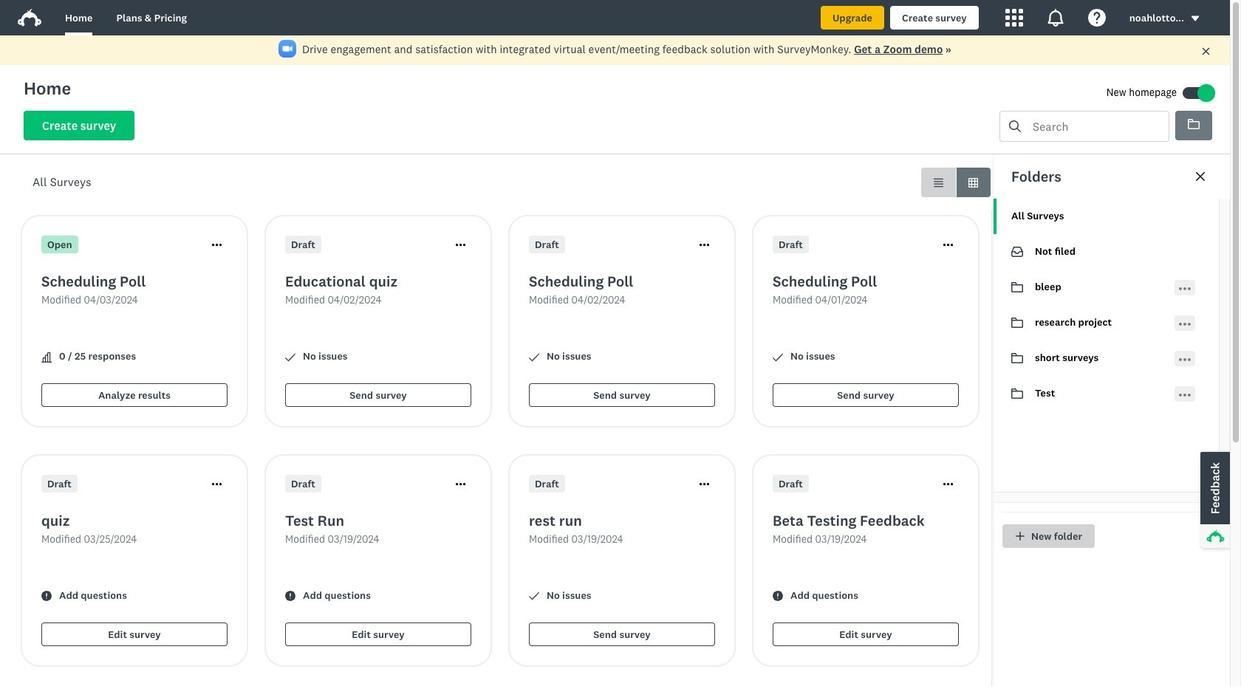 Task type: locate. For each thing, give the bounding box(es) containing it.
0 vertical spatial open menu image
[[1179, 358, 1191, 361]]

help icon image
[[1088, 9, 1106, 27]]

1 horizontal spatial no issues image
[[773, 352, 783, 362]]

4 open menu image from the top
[[1179, 322, 1191, 325]]

open menu image
[[1179, 283, 1191, 294], [1179, 287, 1191, 290], [1179, 318, 1191, 330], [1179, 322, 1191, 325], [1179, 353, 1191, 365], [1179, 393, 1191, 396]]

0 vertical spatial no issues image
[[529, 352, 539, 362]]

products icon image
[[1005, 9, 1023, 27], [1005, 9, 1023, 27]]

brand logo image
[[18, 6, 41, 30], [18, 9, 41, 27]]

open menu image
[[1179, 358, 1191, 361], [1179, 389, 1191, 401]]

response based pricing icon image
[[1029, 453, 1076, 500]]

0 horizontal spatial no issues image
[[285, 352, 295, 362]]

1 vertical spatial open menu image
[[1179, 389, 1191, 401]]

warning image
[[41, 591, 52, 602]]

not filed image
[[1011, 246, 1023, 258], [1011, 247, 1023, 257]]

warning image
[[285, 591, 295, 602], [773, 591, 783, 602]]

6 open menu image from the top
[[1179, 393, 1191, 396]]

bleep image
[[1011, 281, 1023, 293], [1011, 282, 1023, 293]]

dialog
[[993, 154, 1230, 686]]

2 no issues image from the left
[[773, 352, 783, 362]]

2 brand logo image from the top
[[18, 9, 41, 27]]

1 vertical spatial no issues image
[[529, 591, 539, 602]]

1 horizontal spatial warning image
[[773, 591, 783, 602]]

new folder image
[[1015, 531, 1025, 541], [1016, 532, 1025, 541]]

0 horizontal spatial warning image
[[285, 591, 295, 602]]

notification center icon image
[[1047, 9, 1064, 27]]

group
[[921, 168, 991, 197]]

test image
[[1011, 388, 1023, 400]]

short surveys image
[[1011, 352, 1023, 364], [1011, 353, 1023, 363]]

1 open menu image from the top
[[1179, 283, 1191, 294]]

2 not filed image from the top
[[1011, 247, 1023, 257]]

dropdown arrow icon image
[[1190, 13, 1200, 24], [1191, 16, 1199, 21]]

no issues image
[[285, 352, 295, 362], [773, 352, 783, 362]]

1 no issues image from the top
[[529, 352, 539, 362]]

no issues image
[[529, 352, 539, 362], [529, 591, 539, 602]]

2 short surveys image from the top
[[1011, 353, 1023, 363]]

response count image
[[41, 352, 52, 362], [41, 352, 52, 362]]

1 no issues image from the left
[[285, 352, 295, 362]]

search image
[[1009, 120, 1021, 132], [1009, 120, 1021, 132]]

folders image
[[1188, 118, 1200, 130], [1188, 119, 1200, 129]]



Task type: vqa. For each thing, say whether or not it's contained in the screenshot.
middle No issues icon
yes



Task type: describe. For each thing, give the bounding box(es) containing it.
1 short surveys image from the top
[[1011, 352, 1023, 364]]

5 open menu image from the top
[[1179, 353, 1191, 365]]

2 folders image from the top
[[1188, 119, 1200, 129]]

2 open menu image from the top
[[1179, 287, 1191, 290]]

3 open menu image from the top
[[1179, 318, 1191, 330]]

2 warning image from the left
[[773, 591, 783, 602]]

Search text field
[[1021, 112, 1169, 141]]

1 brand logo image from the top
[[18, 6, 41, 30]]

1 open menu image from the top
[[1179, 358, 1191, 361]]

research project image
[[1011, 317, 1023, 329]]

x image
[[1201, 47, 1211, 56]]

1 folders image from the top
[[1188, 118, 1200, 130]]

test image
[[1011, 389, 1023, 399]]

1 warning image from the left
[[285, 591, 295, 602]]

1 bleep image from the top
[[1011, 281, 1023, 293]]

research project image
[[1011, 318, 1023, 328]]

2 open menu image from the top
[[1179, 389, 1191, 401]]

2 bleep image from the top
[[1011, 282, 1023, 293]]

1 not filed image from the top
[[1011, 246, 1023, 258]]

2 no issues image from the top
[[529, 591, 539, 602]]



